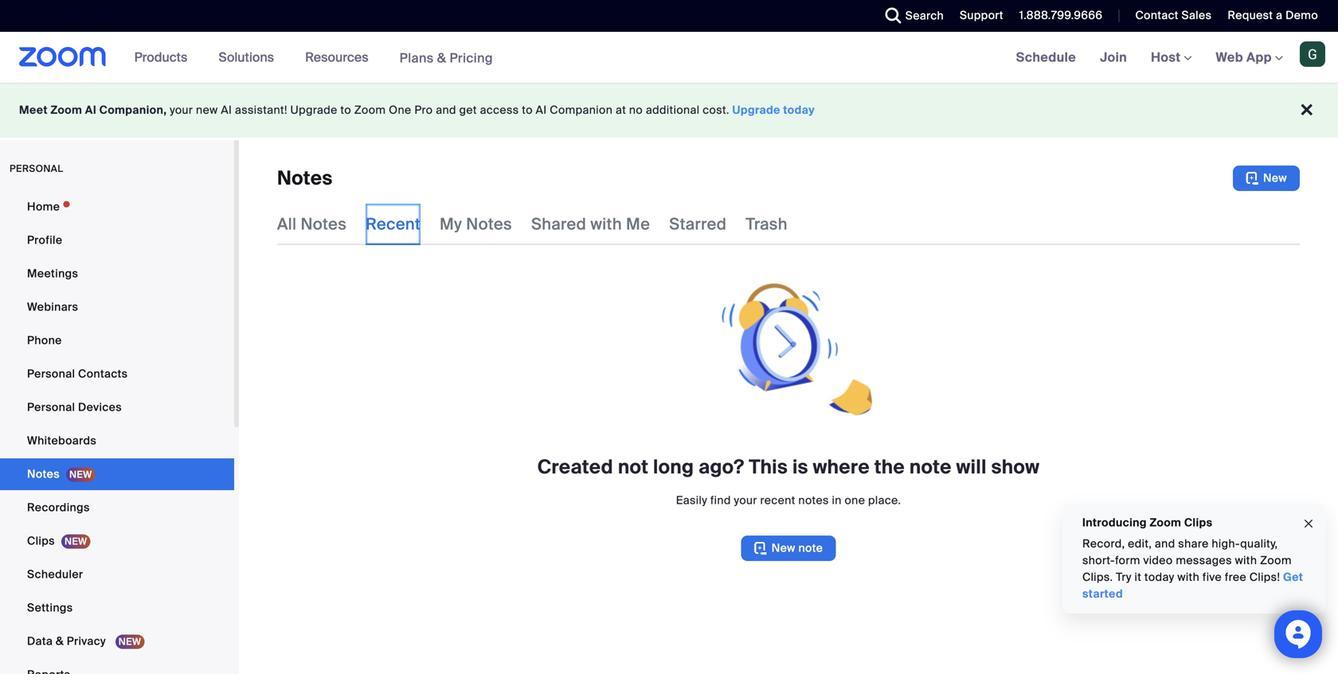 Task type: describe. For each thing, give the bounding box(es) containing it.
one
[[389, 103, 412, 117]]

web app button
[[1216, 49, 1283, 66]]

close image
[[1302, 515, 1315, 533]]

zoom left one on the top left of page
[[354, 103, 386, 117]]

webinars
[[27, 300, 78, 315]]

1 ai from the left
[[85, 103, 96, 117]]

1.888.799.9666 button up schedule link
[[1019, 8, 1103, 23]]

solutions button
[[219, 32, 281, 83]]

data & privacy link
[[0, 626, 234, 658]]

with inside tabs of all notes page tab list
[[591, 214, 622, 235]]

created not long ago? this is where the note will show
[[538, 455, 1040, 480]]

all
[[277, 214, 297, 235]]

new for new
[[1263, 171, 1287, 186]]

note inside the new note button
[[799, 541, 823, 556]]

share
[[1178, 537, 1209, 552]]

notes up "all notes"
[[277, 166, 333, 191]]

join link
[[1088, 32, 1139, 83]]

this
[[749, 455, 788, 480]]

personal devices
[[27, 400, 122, 415]]

new
[[196, 103, 218, 117]]

edit,
[[1128, 537, 1152, 552]]

devices
[[78, 400, 122, 415]]

long
[[653, 455, 694, 480]]

upgrade today link
[[733, 103, 815, 117]]

new for new note
[[772, 541, 796, 556]]

meet
[[19, 103, 48, 117]]

2 vertical spatial with
[[1178, 570, 1200, 585]]

settings
[[27, 601, 73, 616]]

record,
[[1083, 537, 1125, 552]]

zoom up edit, at the right of page
[[1150, 516, 1182, 531]]

find
[[710, 493, 731, 508]]

notes link
[[0, 459, 234, 491]]

request
[[1228, 8, 1273, 23]]

get started link
[[1083, 570, 1304, 602]]

personal contacts link
[[0, 358, 234, 390]]

and inside record, edit, and share high-quality, short-form video messages with zoom clips. try it today with five free clips!
[[1155, 537, 1175, 552]]

meetings link
[[0, 258, 234, 290]]

not
[[618, 455, 649, 480]]

access
[[480, 103, 519, 117]]

2 to from the left
[[522, 103, 533, 117]]

trash
[[746, 214, 788, 235]]

my notes
[[440, 214, 512, 235]]

notes right all
[[301, 214, 347, 235]]

easily
[[676, 493, 708, 508]]

personal for personal devices
[[27, 400, 75, 415]]

zoom right meet
[[51, 103, 82, 117]]

host
[[1151, 49, 1184, 66]]

meet zoom ai companion, footer
[[0, 83, 1338, 138]]

place.
[[868, 493, 901, 508]]

zoom logo image
[[19, 47, 106, 67]]

& for data
[[56, 634, 64, 649]]

quality,
[[1241, 537, 1278, 552]]

home link
[[0, 191, 234, 223]]

notes
[[799, 493, 829, 508]]

2 upgrade from the left
[[733, 103, 780, 117]]

new note
[[772, 541, 823, 556]]

profile picture image
[[1300, 41, 1326, 67]]

record, edit, and share high-quality, short-form video messages with zoom clips. try it today with five free clips!
[[1083, 537, 1292, 585]]

notes right my
[[466, 214, 512, 235]]

clips link
[[0, 526, 234, 558]]

your inside meet zoom ai companion, footer
[[170, 103, 193, 117]]

introducing
[[1083, 516, 1147, 531]]

the
[[875, 455, 905, 480]]

pro
[[415, 103, 433, 117]]

notes inside personal menu menu
[[27, 467, 60, 482]]

recent
[[760, 493, 796, 508]]

clips!
[[1250, 570, 1280, 585]]

free
[[1225, 570, 1247, 585]]

phone link
[[0, 325, 234, 357]]

additional
[[646, 103, 700, 117]]

messages
[[1176, 554, 1232, 568]]

1.888.799.9666
[[1019, 8, 1103, 23]]

request a demo
[[1228, 8, 1318, 23]]

banner containing products
[[0, 32, 1338, 84]]

meet zoom ai companion, your new ai assistant! upgrade to zoom one pro and get access to ai companion at no additional cost. upgrade today
[[19, 103, 815, 117]]

webinars link
[[0, 292, 234, 323]]

host button
[[1151, 49, 1192, 66]]

tabs of all notes page tab list
[[277, 204, 788, 245]]

whiteboards
[[27, 434, 97, 448]]

get
[[1283, 570, 1304, 585]]

show
[[991, 455, 1040, 480]]

new note button
[[741, 536, 836, 562]]

settings link
[[0, 593, 234, 625]]

where
[[813, 455, 870, 480]]

recent
[[366, 214, 421, 235]]

me
[[626, 214, 650, 235]]

recordings link
[[0, 492, 234, 524]]

started
[[1083, 587, 1123, 602]]

contact
[[1136, 8, 1179, 23]]

personal contacts
[[27, 367, 128, 382]]

pricing
[[450, 50, 493, 66]]



Task type: vqa. For each thing, say whether or not it's contained in the screenshot.
from
no



Task type: locate. For each thing, give the bounding box(es) containing it.
high-
[[1212, 537, 1241, 552]]

0 vertical spatial and
[[436, 103, 456, 117]]

personal inside personal contacts link
[[27, 367, 75, 382]]

0 vertical spatial note
[[910, 455, 952, 480]]

1 to from the left
[[340, 103, 351, 117]]

data & privacy
[[27, 634, 109, 649]]

ai left companion,
[[85, 103, 96, 117]]

a
[[1276, 8, 1283, 23]]

support link
[[948, 0, 1008, 32], [960, 8, 1004, 23]]

product information navigation
[[122, 32, 505, 84]]

2 horizontal spatial with
[[1235, 554, 1257, 568]]

1 horizontal spatial your
[[734, 493, 757, 508]]

0 horizontal spatial &
[[56, 634, 64, 649]]

1 horizontal spatial note
[[910, 455, 952, 480]]

products
[[134, 49, 188, 66]]

1 vertical spatial and
[[1155, 537, 1175, 552]]

ai right new
[[221, 103, 232, 117]]

your right the find
[[734, 493, 757, 508]]

with down messages
[[1178, 570, 1200, 585]]

& inside personal menu menu
[[56, 634, 64, 649]]

video
[[1143, 554, 1173, 568]]

scheduler
[[27, 568, 83, 582]]

upgrade down product information navigation
[[290, 103, 338, 117]]

whiteboards link
[[0, 425, 234, 457]]

personal
[[10, 163, 63, 175]]

1 vertical spatial personal
[[27, 400, 75, 415]]

contact sales link
[[1124, 0, 1216, 32], [1136, 8, 1212, 23]]

today inside meet zoom ai companion, footer
[[783, 103, 815, 117]]

search
[[906, 8, 944, 23]]

zoom inside record, edit, and share high-quality, short-form video messages with zoom clips. try it today with five free clips!
[[1260, 554, 1292, 568]]

will
[[956, 455, 987, 480]]

zoom up clips!
[[1260, 554, 1292, 568]]

scheduler link
[[0, 559, 234, 591]]

0 vertical spatial today
[[783, 103, 815, 117]]

today inside record, edit, and share high-quality, short-form video messages with zoom clips. try it today with five free clips!
[[1145, 570, 1175, 585]]

data
[[27, 634, 53, 649]]

and up video
[[1155, 537, 1175, 552]]

all notes
[[277, 214, 347, 235]]

is
[[793, 455, 808, 480]]

meetings
[[27, 266, 78, 281]]

starred
[[669, 214, 727, 235]]

my
[[440, 214, 462, 235]]

web
[[1216, 49, 1243, 66]]

1 vertical spatial clips
[[27, 534, 55, 549]]

0 horizontal spatial to
[[340, 103, 351, 117]]

clips up share
[[1184, 516, 1213, 531]]

clips.
[[1083, 570, 1113, 585]]

no
[[629, 103, 643, 117]]

search button
[[874, 0, 948, 32]]

home
[[27, 200, 60, 214]]

upgrade right cost.
[[733, 103, 780, 117]]

1 vertical spatial new
[[772, 541, 796, 556]]

personal inside "personal devices" link
[[27, 400, 75, 415]]

in
[[832, 493, 842, 508]]

it
[[1135, 570, 1142, 585]]

resources button
[[305, 32, 376, 83]]

at
[[616, 103, 626, 117]]

& inside product information navigation
[[437, 50, 446, 66]]

and
[[436, 103, 456, 117], [1155, 537, 1175, 552]]

join
[[1100, 49, 1127, 66]]

solutions
[[219, 49, 274, 66]]

request a demo link
[[1216, 0, 1338, 32], [1228, 8, 1318, 23]]

new inside the new note button
[[772, 541, 796, 556]]

with up free
[[1235, 554, 1257, 568]]

1 horizontal spatial &
[[437, 50, 446, 66]]

0 vertical spatial personal
[[27, 367, 75, 382]]

shared
[[531, 214, 586, 235]]

personal down phone
[[27, 367, 75, 382]]

companion,
[[99, 103, 167, 117]]

ai
[[85, 103, 96, 117], [221, 103, 232, 117], [536, 103, 547, 117]]

0 vertical spatial &
[[437, 50, 446, 66]]

zoom
[[51, 103, 82, 117], [354, 103, 386, 117], [1150, 516, 1182, 531], [1260, 554, 1292, 568]]

1 upgrade from the left
[[290, 103, 338, 117]]

support
[[960, 8, 1004, 23]]

try
[[1116, 570, 1132, 585]]

to right access at the left top of page
[[522, 103, 533, 117]]

app
[[1247, 49, 1272, 66]]

note down the notes
[[799, 541, 823, 556]]

2 horizontal spatial ai
[[536, 103, 547, 117]]

with left me
[[591, 214, 622, 235]]

2 ai from the left
[[221, 103, 232, 117]]

get started
[[1083, 570, 1304, 602]]

five
[[1203, 570, 1222, 585]]

0 horizontal spatial note
[[799, 541, 823, 556]]

0 horizontal spatial new
[[772, 541, 796, 556]]

short-
[[1083, 554, 1115, 568]]

plans & pricing
[[400, 50, 493, 66]]

today
[[783, 103, 815, 117], [1145, 570, 1175, 585]]

new inside new button
[[1263, 171, 1287, 186]]

sales
[[1182, 8, 1212, 23]]

0 horizontal spatial your
[[170, 103, 193, 117]]

plans & pricing link
[[400, 50, 493, 66], [400, 50, 493, 66]]

&
[[437, 50, 446, 66], [56, 634, 64, 649]]

notes up recordings
[[27, 467, 60, 482]]

0 vertical spatial with
[[591, 214, 622, 235]]

products button
[[134, 32, 195, 83]]

clips up scheduler
[[27, 534, 55, 549]]

1 horizontal spatial today
[[1145, 570, 1175, 585]]

new button
[[1233, 166, 1300, 191]]

ai left companion
[[536, 103, 547, 117]]

1 horizontal spatial upgrade
[[733, 103, 780, 117]]

clips
[[1184, 516, 1213, 531], [27, 534, 55, 549]]

clips inside personal menu menu
[[27, 534, 55, 549]]

created
[[538, 455, 613, 480]]

& right plans
[[437, 50, 446, 66]]

contact sales
[[1136, 8, 1212, 23]]

personal for personal contacts
[[27, 367, 75, 382]]

form
[[1115, 554, 1141, 568]]

0 horizontal spatial and
[[436, 103, 456, 117]]

get
[[459, 103, 477, 117]]

personal up whiteboards
[[27, 400, 75, 415]]

1 vertical spatial with
[[1235, 554, 1257, 568]]

easily find your recent notes in one place.
[[676, 493, 901, 508]]

profile link
[[0, 225, 234, 257]]

1 horizontal spatial and
[[1155, 537, 1175, 552]]

& right data
[[56, 634, 64, 649]]

banner
[[0, 32, 1338, 84]]

0 vertical spatial new
[[1263, 171, 1287, 186]]

schedule link
[[1004, 32, 1088, 83]]

introducing zoom clips
[[1083, 516, 1213, 531]]

0 vertical spatial clips
[[1184, 516, 1213, 531]]

1 horizontal spatial clips
[[1184, 516, 1213, 531]]

1 personal from the top
[[27, 367, 75, 382]]

2 personal from the top
[[27, 400, 75, 415]]

0 horizontal spatial clips
[[27, 534, 55, 549]]

assistant!
[[235, 103, 287, 117]]

plans
[[400, 50, 434, 66]]

1 vertical spatial today
[[1145, 570, 1175, 585]]

recordings
[[27, 501, 90, 515]]

0 horizontal spatial today
[[783, 103, 815, 117]]

and inside meet zoom ai companion, footer
[[436, 103, 456, 117]]

to down 'resources' dropdown button
[[340, 103, 351, 117]]

0 horizontal spatial upgrade
[[290, 103, 338, 117]]

one
[[845, 493, 865, 508]]

1 horizontal spatial with
[[1178, 570, 1200, 585]]

3 ai from the left
[[536, 103, 547, 117]]

& for plans
[[437, 50, 446, 66]]

1 vertical spatial &
[[56, 634, 64, 649]]

0 vertical spatial your
[[170, 103, 193, 117]]

0 horizontal spatial with
[[591, 214, 622, 235]]

1 horizontal spatial ai
[[221, 103, 232, 117]]

1 horizontal spatial to
[[522, 103, 533, 117]]

1.888.799.9666 button up schedule
[[1008, 0, 1107, 32]]

1 vertical spatial note
[[799, 541, 823, 556]]

meetings navigation
[[1004, 32, 1338, 84]]

companion
[[550, 103, 613, 117]]

upgrade
[[290, 103, 338, 117], [733, 103, 780, 117]]

personal menu menu
[[0, 191, 234, 675]]

and left get
[[436, 103, 456, 117]]

privacy
[[67, 634, 106, 649]]

web app
[[1216, 49, 1272, 66]]

0 horizontal spatial ai
[[85, 103, 96, 117]]

note left the will
[[910, 455, 952, 480]]

1 vertical spatial your
[[734, 493, 757, 508]]

your
[[170, 103, 193, 117], [734, 493, 757, 508]]

1 horizontal spatial new
[[1263, 171, 1287, 186]]

contacts
[[78, 367, 128, 382]]

your left new
[[170, 103, 193, 117]]

to
[[340, 103, 351, 117], [522, 103, 533, 117]]



